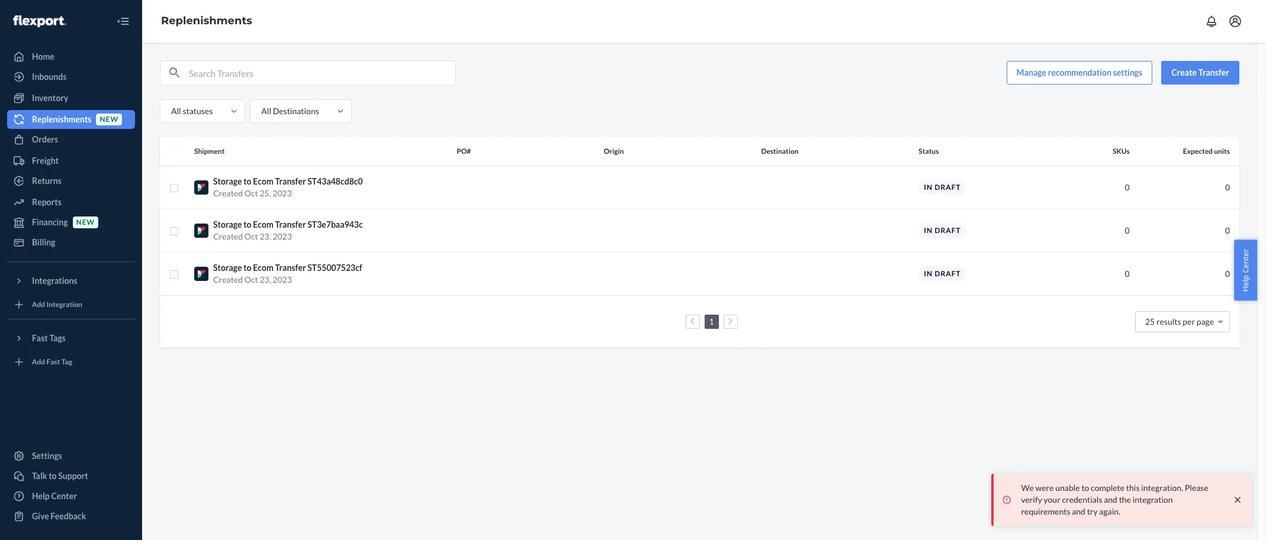 Task type: locate. For each thing, give the bounding box(es) containing it.
2 vertical spatial in
[[924, 270, 933, 278]]

square image for created oct 25, 2023
[[169, 184, 179, 193]]

3 draft from the top
[[935, 270, 961, 278]]

2 ecom from the top
[[253, 220, 274, 230]]

3 created from the top
[[213, 275, 243, 285]]

3 in from the top
[[924, 270, 933, 278]]

units
[[1215, 147, 1231, 156]]

0 vertical spatial 23,
[[260, 231, 271, 241]]

1 vertical spatial 23,
[[260, 275, 271, 285]]

in draft
[[924, 183, 961, 192], [924, 226, 961, 235], [924, 270, 961, 278]]

2023 for st3e7baa943c
[[273, 231, 292, 241]]

1 horizontal spatial new
[[100, 115, 118, 124]]

1 horizontal spatial all
[[261, 106, 271, 116]]

new up the orders link
[[100, 115, 118, 124]]

23, inside storage to ecom transfer st3e7baa943c created oct 23, 2023
[[260, 231, 271, 241]]

2 add from the top
[[32, 358, 45, 367]]

help
[[1241, 275, 1252, 292], [32, 492, 50, 502]]

created inside storage to ecom transfer st43a48cd8c0 created oct 25, 2023
[[213, 188, 243, 198]]

0 vertical spatial new
[[100, 115, 118, 124]]

returns
[[32, 176, 62, 186]]

23, down 25,
[[260, 231, 271, 241]]

destinations
[[273, 106, 319, 116]]

1 link
[[707, 317, 717, 327]]

settings
[[32, 451, 62, 462]]

help center link
[[7, 488, 135, 507]]

manage recommendation settings link
[[1007, 61, 1153, 85]]

1 23, from the top
[[260, 231, 271, 241]]

new
[[100, 115, 118, 124], [76, 218, 95, 227]]

financing
[[32, 217, 68, 228]]

3 oct from the top
[[245, 275, 258, 285]]

3 2023 from the top
[[273, 275, 292, 285]]

2 vertical spatial 2023
[[273, 275, 292, 285]]

2023 for st43a48cd8c0
[[273, 188, 292, 198]]

2 vertical spatial oct
[[245, 275, 258, 285]]

1 horizontal spatial help
[[1241, 275, 1252, 292]]

transfer down storage to ecom transfer st3e7baa943c created oct 23, 2023
[[275, 263, 306, 273]]

3 ecom from the top
[[253, 263, 274, 273]]

0 vertical spatial help
[[1241, 275, 1252, 292]]

transfer inside storage to ecom transfer st55007523cf created oct 23, 2023
[[275, 263, 306, 273]]

all left destinations
[[261, 106, 271, 116]]

inventory link
[[7, 89, 135, 108]]

1 square image from the top
[[169, 184, 179, 193]]

oct
[[245, 188, 258, 198], [245, 231, 258, 241], [245, 275, 258, 285]]

add inside add integration link
[[32, 301, 45, 310]]

transfer right create
[[1199, 68, 1230, 78]]

0
[[1125, 182, 1130, 192], [1226, 182, 1231, 192], [1125, 225, 1130, 236], [1226, 225, 1231, 236], [1125, 269, 1130, 279], [1226, 269, 1231, 279]]

storage inside storage to ecom transfer st43a48cd8c0 created oct 25, 2023
[[213, 176, 242, 186]]

2023 inside storage to ecom transfer st43a48cd8c0 created oct 25, 2023
[[273, 188, 292, 198]]

oct for storage to ecom transfer st43a48cd8c0 created oct 25, 2023
[[245, 188, 258, 198]]

to inside storage to ecom transfer st43a48cd8c0 created oct 25, 2023
[[244, 176, 252, 186]]

origin
[[604, 147, 624, 156]]

2 vertical spatial created
[[213, 275, 243, 285]]

25 results per page option
[[1146, 317, 1215, 327]]

transfer inside storage to ecom transfer st43a48cd8c0 created oct 25, 2023
[[275, 176, 306, 186]]

ecom inside storage to ecom transfer st43a48cd8c0 created oct 25, 2023
[[253, 176, 274, 186]]

1 draft from the top
[[935, 183, 961, 192]]

st3e7baa943c
[[308, 220, 363, 230]]

2 storage from the top
[[213, 220, 242, 230]]

your
[[1044, 495, 1061, 505]]

ecom
[[253, 176, 274, 186], [253, 220, 274, 230], [253, 263, 274, 273]]

1 vertical spatial 2023
[[273, 231, 292, 241]]

square image
[[169, 184, 179, 193], [169, 227, 179, 236]]

1 vertical spatial replenishments
[[32, 114, 92, 124]]

1 created from the top
[[213, 188, 243, 198]]

fast
[[32, 334, 48, 344], [47, 358, 60, 367]]

fast left tag
[[47, 358, 60, 367]]

help inside button
[[1241, 275, 1252, 292]]

3 storage from the top
[[213, 263, 242, 273]]

destination
[[762, 147, 799, 156]]

inventory
[[32, 93, 68, 103]]

storage inside storage to ecom transfer st55007523cf created oct 23, 2023
[[213, 263, 242, 273]]

0 horizontal spatial help center
[[32, 492, 77, 502]]

0 vertical spatial replenishments
[[161, 14, 252, 27]]

transfer
[[1199, 68, 1230, 78], [275, 176, 306, 186], [275, 220, 306, 230], [275, 263, 306, 273]]

help center
[[1241, 249, 1252, 292], [32, 492, 77, 502]]

1 vertical spatial help center
[[32, 492, 77, 502]]

1 add from the top
[[32, 301, 45, 310]]

and
[[1104, 495, 1118, 505], [1072, 507, 1086, 517]]

1 storage from the top
[[213, 176, 242, 186]]

2 in draft from the top
[[924, 226, 961, 235]]

create transfer
[[1172, 68, 1230, 78]]

ecom up 25,
[[253, 176, 274, 186]]

transfer down storage to ecom transfer st43a48cd8c0 created oct 25, 2023 on the top of page
[[275, 220, 306, 230]]

complete
[[1091, 483, 1125, 494]]

2 oct from the top
[[245, 231, 258, 241]]

add left integration
[[32, 301, 45, 310]]

1 vertical spatial ecom
[[253, 220, 274, 230]]

25 results per page
[[1146, 317, 1215, 327]]

0 horizontal spatial replenishments
[[32, 114, 92, 124]]

add for add integration
[[32, 301, 45, 310]]

recommendation
[[1048, 68, 1112, 78]]

0 vertical spatial in
[[924, 183, 933, 192]]

2 vertical spatial storage
[[213, 263, 242, 273]]

25
[[1146, 317, 1155, 327]]

2 vertical spatial in draft
[[924, 270, 961, 278]]

0 vertical spatial center
[[1241, 249, 1252, 273]]

new for replenishments
[[100, 115, 118, 124]]

2 vertical spatial ecom
[[253, 263, 274, 273]]

returns link
[[7, 172, 135, 191]]

tag
[[61, 358, 72, 367]]

1 vertical spatial storage
[[213, 220, 242, 230]]

credentials
[[1063, 495, 1103, 505]]

1 2023 from the top
[[273, 188, 292, 198]]

in draft for storage to ecom transfer st55007523cf created oct 23, 2023
[[924, 270, 961, 278]]

add
[[32, 301, 45, 310], [32, 358, 45, 367]]

to inside storage to ecom transfer st55007523cf created oct 23, 2023
[[244, 263, 252, 273]]

2023 right 25,
[[273, 188, 292, 198]]

1 vertical spatial oct
[[245, 231, 258, 241]]

draft for storage to ecom transfer st55007523cf created oct 23, 2023
[[935, 270, 961, 278]]

chevron left image
[[690, 318, 695, 326]]

0 vertical spatial fast
[[32, 334, 48, 344]]

1 horizontal spatial and
[[1104, 495, 1118, 505]]

create
[[1172, 68, 1197, 78]]

1 vertical spatial in draft
[[924, 226, 961, 235]]

0 vertical spatial created
[[213, 188, 243, 198]]

oct inside storage to ecom transfer st43a48cd8c0 created oct 25, 2023
[[245, 188, 258, 198]]

1 horizontal spatial help center
[[1241, 249, 1252, 292]]

23, for st3e7baa943c
[[260, 231, 271, 241]]

storage inside storage to ecom transfer st3e7baa943c created oct 23, 2023
[[213, 220, 242, 230]]

billing link
[[7, 233, 135, 252]]

0 vertical spatial help center
[[1241, 249, 1252, 292]]

created
[[213, 188, 243, 198], [213, 231, 243, 241], [213, 275, 243, 285]]

transfer left st43a48cd8c0
[[275, 176, 306, 186]]

replenishments link
[[161, 14, 252, 27]]

results
[[1157, 317, 1182, 327]]

fast inside dropdown button
[[32, 334, 48, 344]]

1 vertical spatial square image
[[169, 227, 179, 236]]

2 created from the top
[[213, 231, 243, 241]]

1 vertical spatial draft
[[935, 226, 961, 235]]

1 horizontal spatial center
[[1241, 249, 1252, 273]]

center
[[1241, 249, 1252, 273], [51, 492, 77, 502]]

to for storage to ecom transfer st43a48cd8c0
[[244, 176, 252, 186]]

integration
[[1133, 495, 1173, 505]]

2 vertical spatial draft
[[935, 270, 961, 278]]

freight
[[32, 156, 59, 166]]

to inside storage to ecom transfer st3e7baa943c created oct 23, 2023
[[244, 220, 252, 230]]

1 vertical spatial in
[[924, 226, 933, 235]]

orders
[[32, 134, 58, 145]]

and up again.
[[1104, 495, 1118, 505]]

created inside storage to ecom transfer st55007523cf created oct 23, 2023
[[213, 275, 243, 285]]

ecom inside storage to ecom transfer st55007523cf created oct 23, 2023
[[253, 263, 274, 273]]

oct inside storage to ecom transfer st55007523cf created oct 23, 2023
[[245, 275, 258, 285]]

statuses
[[183, 106, 213, 116]]

2023 up storage to ecom transfer st55007523cf created oct 23, 2023
[[273, 231, 292, 241]]

3 in draft from the top
[[924, 270, 961, 278]]

0 horizontal spatial all
[[171, 106, 181, 116]]

add inside add fast tag "link"
[[32, 358, 45, 367]]

2023
[[273, 188, 292, 198], [273, 231, 292, 241], [273, 275, 292, 285]]

new down 'reports' 'link'
[[76, 218, 95, 227]]

2023 down storage to ecom transfer st3e7baa943c created oct 23, 2023
[[273, 275, 292, 285]]

1 vertical spatial center
[[51, 492, 77, 502]]

storage to ecom transfer st3e7baa943c created oct 23, 2023
[[213, 220, 363, 241]]

1 vertical spatial add
[[32, 358, 45, 367]]

created inside storage to ecom transfer st3e7baa943c created oct 23, 2023
[[213, 231, 243, 241]]

all destinations
[[261, 106, 319, 116]]

0 vertical spatial square image
[[169, 184, 179, 193]]

chevron right image
[[728, 318, 733, 326]]

all statuses
[[171, 106, 213, 116]]

2 square image from the top
[[169, 227, 179, 236]]

created for storage to ecom transfer st43a48cd8c0 created oct 25, 2023
[[213, 188, 243, 198]]

2 23, from the top
[[260, 275, 271, 285]]

2 all from the left
[[261, 106, 271, 116]]

and down "credentials"
[[1072, 507, 1086, 517]]

1 all from the left
[[171, 106, 181, 116]]

storage to ecom transfer st55007523cf created oct 23, 2023
[[213, 263, 362, 285]]

transfer inside storage to ecom transfer st3e7baa943c created oct 23, 2023
[[275, 220, 306, 230]]

oct for storage to ecom transfer st3e7baa943c created oct 23, 2023
[[245, 231, 258, 241]]

we
[[1022, 483, 1034, 494]]

0 vertical spatial oct
[[245, 188, 258, 198]]

created for storage to ecom transfer st55007523cf created oct 23, 2023
[[213, 275, 243, 285]]

2023 inside storage to ecom transfer st55007523cf created oct 23, 2023
[[273, 275, 292, 285]]

23, down storage to ecom transfer st3e7baa943c created oct 23, 2023
[[260, 275, 271, 285]]

storage
[[213, 176, 242, 186], [213, 220, 242, 230], [213, 263, 242, 273]]

replenishments
[[161, 14, 252, 27], [32, 114, 92, 124]]

skus
[[1113, 147, 1130, 156]]

help center inside button
[[1241, 249, 1252, 292]]

2 2023 from the top
[[273, 231, 292, 241]]

1 vertical spatial created
[[213, 231, 243, 241]]

2023 for st55007523cf
[[273, 275, 292, 285]]

center inside button
[[1241, 249, 1252, 273]]

1 vertical spatial new
[[76, 218, 95, 227]]

add integration link
[[7, 296, 135, 315]]

to
[[244, 176, 252, 186], [244, 220, 252, 230], [244, 263, 252, 273], [49, 472, 57, 482], [1082, 483, 1090, 494]]

0 horizontal spatial center
[[51, 492, 77, 502]]

ecom down 25,
[[253, 220, 274, 230]]

2 in from the top
[[924, 226, 933, 235]]

1 vertical spatial help
[[32, 492, 50, 502]]

0 vertical spatial storage
[[213, 176, 242, 186]]

all left the statuses
[[171, 106, 181, 116]]

0 horizontal spatial new
[[76, 218, 95, 227]]

shipment
[[194, 147, 225, 156]]

in
[[924, 183, 933, 192], [924, 226, 933, 235], [924, 270, 933, 278]]

home
[[32, 52, 54, 62]]

0 vertical spatial in draft
[[924, 183, 961, 192]]

create transfer button
[[1162, 61, 1240, 85]]

23, inside storage to ecom transfer st55007523cf created oct 23, 2023
[[260, 275, 271, 285]]

freight link
[[7, 152, 135, 171]]

create transfer link
[[1162, 61, 1240, 85]]

ecom inside storage to ecom transfer st3e7baa943c created oct 23, 2023
[[253, 220, 274, 230]]

ecom down storage to ecom transfer st3e7baa943c created oct 23, 2023
[[253, 263, 274, 273]]

transfer for st43a48cd8c0
[[275, 176, 306, 186]]

1 vertical spatial and
[[1072, 507, 1086, 517]]

1 vertical spatial fast
[[47, 358, 60, 367]]

add down the fast tags
[[32, 358, 45, 367]]

2 draft from the top
[[935, 226, 961, 235]]

2023 inside storage to ecom transfer st3e7baa943c created oct 23, 2023
[[273, 231, 292, 241]]

0 horizontal spatial and
[[1072, 507, 1086, 517]]

give
[[32, 512, 49, 522]]

1 ecom from the top
[[253, 176, 274, 186]]

add for add fast tag
[[32, 358, 45, 367]]

0 vertical spatial ecom
[[253, 176, 274, 186]]

1 oct from the top
[[245, 188, 258, 198]]

0 vertical spatial 2023
[[273, 188, 292, 198]]

fast left tags
[[32, 334, 48, 344]]

oct inside storage to ecom transfer st3e7baa943c created oct 23, 2023
[[245, 231, 258, 241]]

0 vertical spatial add
[[32, 301, 45, 310]]

23,
[[260, 231, 271, 241], [260, 275, 271, 285]]

0 vertical spatial draft
[[935, 183, 961, 192]]



Task type: vqa. For each thing, say whether or not it's contained in the screenshot.
the top the Created
yes



Task type: describe. For each thing, give the bounding box(es) containing it.
open account menu image
[[1229, 14, 1243, 28]]

give feedback button
[[7, 508, 135, 527]]

please
[[1185, 483, 1209, 494]]

created for storage to ecom transfer st3e7baa943c created oct 23, 2023
[[213, 231, 243, 241]]

new for financing
[[76, 218, 95, 227]]

all for all statuses
[[171, 106, 181, 116]]

23, for st55007523cf
[[260, 275, 271, 285]]

expected
[[1184, 147, 1213, 156]]

fast tags button
[[7, 329, 135, 348]]

po#
[[457, 147, 471, 156]]

to for storage to ecom transfer st55007523cf
[[244, 263, 252, 273]]

fast inside "link"
[[47, 358, 60, 367]]

inbounds
[[32, 72, 67, 82]]

billing
[[32, 238, 55, 248]]

in draft for storage to ecom transfer st3e7baa943c created oct 23, 2023
[[924, 226, 961, 235]]

integrations button
[[7, 272, 135, 291]]

feedback
[[51, 512, 86, 522]]

1 horizontal spatial replenishments
[[161, 14, 252, 27]]

flexport logo image
[[13, 15, 66, 27]]

settings
[[1114, 68, 1143, 78]]

ecom for st55007523cf
[[253, 263, 274, 273]]

manage recommendation settings
[[1017, 68, 1143, 78]]

storage to ecom transfer st43a48cd8c0 created oct 25, 2023
[[213, 176, 363, 198]]

tags
[[49, 334, 66, 344]]

storage for storage to ecom transfer st43a48cd8c0
[[213, 176, 242, 186]]

ecom for st43a48cd8c0
[[253, 176, 274, 186]]

verify
[[1022, 495, 1043, 505]]

page
[[1197, 317, 1215, 327]]

close toast image
[[1232, 495, 1244, 507]]

fast tags
[[32, 334, 66, 344]]

this
[[1127, 483, 1140, 494]]

square image
[[169, 270, 179, 280]]

transfer for st3e7baa943c
[[275, 220, 306, 230]]

0 horizontal spatial help
[[32, 492, 50, 502]]

support
[[58, 472, 88, 482]]

home link
[[7, 47, 135, 66]]

requirements
[[1022, 507, 1071, 517]]

add fast tag link
[[7, 353, 135, 372]]

transfer for st55007523cf
[[275, 263, 306, 273]]

1 in draft from the top
[[924, 183, 961, 192]]

storage for storage to ecom transfer st55007523cf
[[213, 263, 242, 273]]

were
[[1036, 483, 1054, 494]]

Search Transfers text field
[[189, 61, 456, 85]]

status
[[919, 147, 939, 156]]

storage for storage to ecom transfer st3e7baa943c
[[213, 220, 242, 230]]

in for st3e7baa943c
[[924, 226, 933, 235]]

try
[[1088, 507, 1098, 517]]

inbounds link
[[7, 68, 135, 86]]

again.
[[1100, 507, 1121, 517]]

in for st55007523cf
[[924, 270, 933, 278]]

transfer inside 'button'
[[1199, 68, 1230, 78]]

to for storage to ecom transfer st3e7baa943c
[[244, 220, 252, 230]]

integration.
[[1142, 483, 1184, 494]]

ecom for st3e7baa943c
[[253, 220, 274, 230]]

integrations
[[32, 276, 77, 286]]

1
[[709, 317, 714, 327]]

st43a48cd8c0
[[308, 176, 363, 186]]

orders link
[[7, 130, 135, 149]]

expected units
[[1184, 147, 1231, 156]]

per
[[1183, 317, 1196, 327]]

add fast tag
[[32, 358, 72, 367]]

add integration
[[32, 301, 82, 310]]

help center button
[[1235, 240, 1258, 301]]

reports
[[32, 197, 61, 207]]

manage recommendation settings button
[[1007, 61, 1153, 85]]

reports link
[[7, 193, 135, 212]]

talk
[[32, 472, 47, 482]]

manage
[[1017, 68, 1047, 78]]

draft for storage to ecom transfer st3e7baa943c created oct 23, 2023
[[935, 226, 961, 235]]

open notifications image
[[1205, 14, 1219, 28]]

square image for created oct 23, 2023
[[169, 227, 179, 236]]

to inside we were unable to complete this integration. please verify your credentials and the integration requirements and try again.
[[1082, 483, 1090, 494]]

give feedback
[[32, 512, 86, 522]]

close navigation image
[[116, 14, 130, 28]]

settings link
[[7, 447, 135, 466]]

unable
[[1056, 483, 1080, 494]]

1 in from the top
[[924, 183, 933, 192]]

st55007523cf
[[308, 263, 362, 273]]

the
[[1120, 495, 1132, 505]]

oct for storage to ecom transfer st55007523cf created oct 23, 2023
[[245, 275, 258, 285]]

integration
[[47, 301, 82, 310]]

to inside button
[[49, 472, 57, 482]]

0 vertical spatial and
[[1104, 495, 1118, 505]]

all for all destinations
[[261, 106, 271, 116]]

talk to support button
[[7, 467, 135, 486]]

talk to support
[[32, 472, 88, 482]]

we were unable to complete this integration. please verify your credentials and the integration requirements and try again.
[[1022, 483, 1209, 517]]

25,
[[260, 188, 271, 198]]



